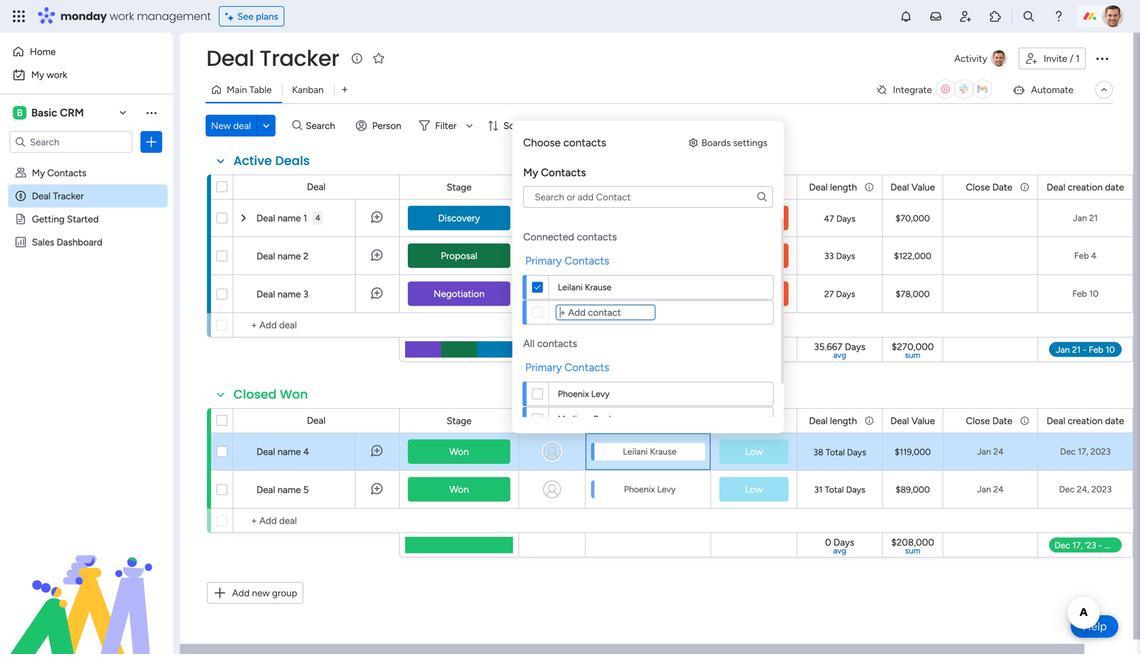 Task type: describe. For each thing, give the bounding box(es) containing it.
27 days
[[825, 289, 856, 300]]

active
[[234, 152, 272, 169]]

add to favorites image
[[372, 51, 386, 65]]

31
[[815, 484, 823, 495]]

home option
[[8, 41, 165, 62]]

1 primary from the top
[[526, 254, 562, 267]]

show board description image
[[349, 52, 365, 65]]

connected
[[524, 231, 575, 243]]

days for 0
[[834, 537, 855, 548]]

sort button
[[482, 115, 530, 137]]

sum for $208,000
[[906, 546, 921, 556]]

value for 2nd deal value field
[[912, 415, 936, 426]]

angle down image
[[263, 121, 270, 131]]

main table
[[227, 84, 272, 95]]

closed
[[234, 386, 277, 403]]

select product image
[[12, 10, 26, 23]]

1 deal creation date field from the top
[[1044, 180, 1128, 195]]

close date field for closed won
[[963, 413, 1017, 428]]

Priority field
[[736, 180, 773, 195]]

getting started
[[32, 213, 99, 225]]

5
[[304, 484, 309, 495]]

dec for dec 17, 2023
[[1061, 446, 1077, 457]]

leilani krause inside list box
[[558, 282, 612, 293]]

$122,000
[[895, 251, 932, 261]]

feb 10
[[1073, 288, 1099, 299]]

group
[[272, 587, 298, 599]]

plans
[[256, 11, 279, 22]]

phoenix inside list box
[[558, 388, 589, 399]]

1 + add deal text field from the top
[[240, 317, 393, 333]]

arrow down image
[[462, 117, 478, 134]]

deal name 4
[[257, 446, 309, 457]]

value for first deal value field
[[912, 181, 936, 193]]

add new group
[[232, 587, 298, 599]]

invite / 1
[[1044, 53, 1081, 64]]

add view image
[[342, 85, 348, 95]]

integrate button
[[871, 75, 1002, 104]]

0 vertical spatial tracker
[[260, 43, 339, 73]]

2 vertical spatial jan
[[978, 484, 992, 495]]

won inside 'closed won' field
[[280, 386, 308, 403]]

hide button
[[534, 115, 584, 137]]

38 total days
[[814, 447, 867, 458]]

creation for second deal creation date field from the bottom of the page
[[1069, 181, 1104, 193]]

active deals
[[234, 152, 310, 169]]

main table button
[[206, 79, 282, 101]]

home link
[[8, 41, 165, 62]]

4 inside "button"
[[316, 213, 321, 223]]

avg for 0
[[834, 546, 847, 556]]

help image
[[1053, 10, 1066, 23]]

stage for won
[[447, 415, 472, 426]]

table
[[250, 84, 272, 95]]

47 days
[[825, 213, 856, 224]]

2 vertical spatial won
[[450, 484, 469, 495]]

dashboard
[[57, 236, 103, 248]]

2023 for dec 24, 2023
[[1092, 484, 1113, 495]]

Search in workspace field
[[29, 134, 113, 150]]

stage field for closed won
[[444, 413, 475, 428]]

sales dashboard
[[32, 236, 103, 248]]

1 vertical spatial won
[[450, 446, 469, 457]]

list box containing my contacts
[[0, 159, 173, 437]]

closed won
[[234, 386, 308, 403]]

new deal button
[[206, 115, 257, 137]]

filter button
[[414, 115, 478, 137]]

my work link
[[8, 64, 165, 86]]

name for 1
[[278, 212, 301, 224]]

lottie animation element
[[0, 517, 173, 654]]

days for 35.667
[[845, 341, 866, 352]]

discovery
[[438, 212, 480, 224]]

2 24 from the top
[[994, 484, 1004, 495]]

$119,000
[[895, 447, 932, 457]]

close date for deals
[[967, 181, 1013, 193]]

management
[[137, 8, 211, 24]]

sales
[[32, 236, 54, 248]]

$208,000
[[892, 537, 935, 548]]

Closed Won field
[[230, 386, 312, 403]]

deals
[[275, 152, 310, 169]]

kanban
[[292, 84, 324, 95]]

/
[[1071, 53, 1074, 64]]

name for 2
[[278, 250, 301, 262]]

date for won
[[993, 415, 1013, 426]]

2
[[304, 250, 309, 262]]

days for 33
[[837, 251, 856, 261]]

filter
[[436, 120, 457, 131]]

1 horizontal spatial my contacts
[[524, 166, 586, 179]]

help button
[[1072, 615, 1119, 638]]

1 vertical spatial 4
[[1092, 250, 1097, 261]]

my down search in workspace field
[[32, 167, 45, 179]]

0 days avg
[[826, 537, 855, 556]]

home
[[30, 46, 56, 57]]

+ Add contact field
[[556, 305, 656, 320]]

boards settings
[[702, 137, 768, 148]]

0 vertical spatial jan
[[1074, 213, 1088, 223]]

2023 for dec 17, 2023
[[1091, 446, 1112, 457]]

2 deal length field from the top
[[806, 413, 861, 428]]

0 vertical spatial deal tracker
[[206, 43, 339, 73]]

2 vertical spatial 4
[[304, 446, 309, 457]]

all contacts
[[524, 338, 578, 350]]

my work
[[31, 69, 67, 80]]

deal length for 2nd deal length field from the bottom of the page
[[810, 181, 858, 193]]

my work option
[[8, 64, 165, 86]]

new deal
[[211, 120, 251, 131]]

1 for invite / 1
[[1077, 53, 1081, 64]]

close date for won
[[967, 415, 1013, 426]]

days for 47
[[837, 213, 856, 224]]

lottie animation image
[[0, 517, 173, 654]]

sort
[[504, 120, 522, 131]]

contacts for connected contacts
[[577, 231, 617, 243]]

4 button
[[313, 199, 323, 237]]

monday work management
[[60, 8, 211, 24]]

high
[[744, 288, 765, 300]]

2 owner field from the top
[[535, 413, 570, 428]]

choose contacts
[[524, 136, 607, 149]]

see plans
[[237, 11, 279, 22]]

2 deal creation date field from the top
[[1044, 413, 1128, 428]]

boards settings button
[[683, 132, 774, 153]]

1 for deal name 1
[[304, 212, 307, 224]]

search image
[[758, 192, 767, 202]]

3
[[304, 288, 309, 300]]

stage for deals
[[447, 181, 472, 193]]

notifications image
[[900, 10, 913, 23]]

collapse board header image
[[1100, 84, 1110, 95]]

1 deal value field from the top
[[888, 180, 939, 195]]

2 owner from the top
[[538, 415, 567, 426]]

main
[[227, 84, 247, 95]]

$70,000
[[896, 213, 931, 224]]

priority
[[739, 181, 770, 193]]

invite members image
[[960, 10, 973, 23]]

monday
[[60, 8, 107, 24]]

1 vertical spatial jan
[[978, 446, 992, 457]]

automate button
[[1007, 79, 1080, 101]]

deal length for second deal length field from the top
[[810, 415, 858, 426]]

1 owner from the top
[[538, 181, 567, 193]]

my inside 'option'
[[31, 69, 44, 80]]

deal value for 2nd deal value field
[[891, 415, 936, 426]]

1 owner field from the top
[[535, 180, 570, 195]]

person
[[372, 120, 402, 131]]

33 days
[[825, 251, 856, 261]]

new
[[252, 587, 270, 599]]

madison doyle
[[558, 414, 616, 424]]

contacts for choose contacts
[[564, 136, 607, 149]]

basic crm
[[31, 106, 84, 119]]

Contacts field
[[626, 180, 672, 195]]

see
[[237, 11, 254, 22]]

madison
[[558, 414, 592, 424]]

35.667 days avg
[[815, 341, 866, 360]]

see plans button
[[219, 6, 285, 26]]



Task type: vqa. For each thing, say whether or not it's contained in the screenshot.
top v2 overdue deadline icon
no



Task type: locate. For each thing, give the bounding box(es) containing it.
proposal
[[441, 250, 478, 261]]

monday marketplace image
[[990, 10, 1003, 23]]

1 vertical spatial feb
[[1073, 288, 1088, 299]]

creation up jan 21
[[1069, 181, 1104, 193]]

add
[[232, 587, 250, 599]]

1 stage field from the top
[[444, 180, 475, 195]]

total for 31
[[825, 484, 845, 495]]

all
[[524, 338, 535, 350]]

days right 38
[[848, 447, 867, 458]]

total for 38
[[826, 447, 846, 458]]

name
[[278, 212, 301, 224], [278, 250, 301, 262], [278, 288, 301, 300], [278, 446, 301, 457], [278, 484, 301, 495]]

0 vertical spatial deal length
[[810, 181, 858, 193]]

deal length field up 38 total days
[[806, 413, 861, 428]]

jan 24
[[978, 446, 1004, 457], [978, 484, 1004, 495]]

my contacts inside list box
[[32, 167, 87, 179]]

close for won
[[967, 415, 991, 426]]

days inside 35.667 days avg
[[845, 341, 866, 352]]

column information image
[[1020, 415, 1031, 426]]

1 vertical spatial + add deal text field
[[240, 513, 393, 529]]

0 vertical spatial deal value
[[891, 181, 936, 193]]

name for 5
[[278, 484, 301, 495]]

deal creation date up the dec 17, 2023
[[1048, 415, 1125, 426]]

name left 4 "button"
[[278, 212, 301, 224]]

name left '3'
[[278, 288, 301, 300]]

settings
[[734, 137, 768, 148]]

1 left 4 "button"
[[304, 212, 307, 224]]

1 vertical spatial 1
[[304, 212, 307, 224]]

2 stage from the top
[[447, 415, 472, 426]]

primary contacts
[[526, 254, 610, 267], [526, 361, 610, 374]]

1 vertical spatial stage
[[447, 415, 472, 426]]

47
[[825, 213, 835, 224]]

stage
[[447, 181, 472, 193], [447, 415, 472, 426]]

1 inside invite / 1 button
[[1077, 53, 1081, 64]]

1 vertical spatial stage field
[[444, 413, 475, 428]]

1 vertical spatial value
[[912, 415, 936, 426]]

feb down jan 21
[[1075, 250, 1090, 261]]

Stage field
[[444, 180, 475, 195], [444, 413, 475, 428]]

0 vertical spatial jan 24
[[978, 446, 1004, 457]]

deal name 1
[[257, 212, 307, 224]]

date for deals
[[993, 181, 1013, 193]]

menu image
[[592, 119, 606, 132]]

days for 27
[[837, 289, 856, 300]]

phoenix levy
[[558, 388, 610, 399], [624, 484, 676, 495]]

1 vertical spatial creation
[[1069, 415, 1104, 426]]

1 vertical spatial deal creation date
[[1048, 415, 1125, 426]]

0 horizontal spatial list box
[[0, 159, 173, 437]]

tracker up "kanban"
[[260, 43, 339, 73]]

close
[[967, 181, 991, 193], [967, 415, 991, 426]]

4 down 21
[[1092, 250, 1097, 261]]

0 vertical spatial 24
[[994, 446, 1004, 457]]

owner field down choose
[[535, 180, 570, 195]]

1 close date field from the top
[[963, 180, 1017, 195]]

2 creation from the top
[[1069, 415, 1104, 426]]

days right 0 at the bottom of the page
[[834, 537, 855, 548]]

dec 17, 2023
[[1061, 446, 1112, 457]]

low left 31
[[746, 484, 763, 495]]

sum down $89,000
[[906, 546, 921, 556]]

1 primary contacts from the top
[[526, 254, 610, 267]]

2 close from the top
[[967, 415, 991, 426]]

0 vertical spatial deal value field
[[888, 180, 939, 195]]

total right 31
[[825, 484, 845, 495]]

$208,000 sum
[[892, 537, 935, 556]]

0 vertical spatial options image
[[1095, 50, 1111, 67]]

deal name 3
[[257, 288, 309, 300]]

1 sum from the top
[[906, 350, 921, 360]]

None search field
[[524, 186, 774, 208]]

0 horizontal spatial phoenix levy
[[558, 388, 610, 399]]

invite
[[1044, 53, 1068, 64]]

1 creation from the top
[[1069, 181, 1104, 193]]

2 deal value from the top
[[891, 415, 936, 426]]

feb
[[1075, 250, 1090, 261], [1073, 288, 1088, 299]]

my contacts down search in workspace field
[[32, 167, 87, 179]]

deal creation date field up the dec 17, 2023
[[1044, 413, 1128, 428]]

deal value up $119,000
[[891, 415, 936, 426]]

work
[[110, 8, 134, 24], [47, 69, 67, 80]]

2 vertical spatial contacts
[[538, 338, 578, 350]]

0 vertical spatial owner field
[[535, 180, 570, 195]]

doyle
[[594, 414, 616, 424]]

1 vertical spatial tracker
[[53, 190, 84, 202]]

1 horizontal spatial levy
[[658, 484, 676, 495]]

1 vertical spatial low
[[746, 484, 763, 495]]

2 primary from the top
[[526, 361, 562, 374]]

0 horizontal spatial tracker
[[53, 190, 84, 202]]

Active Deals field
[[230, 152, 313, 170]]

choose
[[524, 136, 561, 149]]

getting
[[32, 213, 65, 225]]

deal name 2
[[257, 250, 309, 262]]

0 horizontal spatial work
[[47, 69, 67, 80]]

1 vertical spatial deal tracker
[[32, 190, 84, 202]]

work for monday
[[110, 8, 134, 24]]

v2 search image
[[293, 118, 303, 133]]

options image down workspace options icon
[[145, 135, 158, 149]]

2 deal creation date from the top
[[1048, 415, 1125, 426]]

contacts for all contacts
[[538, 338, 578, 350]]

1 vertical spatial owner field
[[535, 413, 570, 428]]

0 vertical spatial primary contacts
[[526, 254, 610, 267]]

terry turtle image
[[1103, 5, 1125, 27]]

2 primary contacts from the top
[[526, 361, 610, 374]]

1 vertical spatial 2023
[[1092, 484, 1113, 495]]

kanban button
[[282, 79, 334, 101]]

0 vertical spatial close date
[[967, 181, 1013, 193]]

24,
[[1078, 484, 1090, 495]]

deal tracker
[[206, 43, 339, 73], [32, 190, 84, 202]]

4 right deal name 1 at the left top of page
[[316, 213, 321, 223]]

deal length up 38 total days
[[810, 415, 858, 426]]

2 + add deal text field from the top
[[240, 513, 393, 529]]

days right 35.667 at the bottom right
[[845, 341, 866, 352]]

Deal Value field
[[888, 180, 939, 195], [888, 413, 939, 428]]

list box containing primary contacts
[[513, 219, 784, 457]]

0 horizontal spatial 1
[[304, 212, 307, 224]]

integrate
[[894, 84, 933, 95]]

dec for dec 24, 2023
[[1060, 484, 1076, 495]]

1 horizontal spatial phoenix levy
[[624, 484, 676, 495]]

started
[[67, 213, 99, 225]]

dec left the 17,
[[1061, 446, 1077, 457]]

0 vertical spatial close
[[967, 181, 991, 193]]

b
[[17, 107, 23, 119]]

sum down '$78,000'
[[906, 350, 921, 360]]

0 vertical spatial creation
[[1069, 181, 1104, 193]]

my contacts down choose contacts
[[524, 166, 586, 179]]

1 length from the top
[[831, 181, 858, 193]]

+ add deal text field down 5
[[240, 513, 393, 529]]

deal value field up $119,000
[[888, 413, 939, 428]]

connected contacts
[[524, 231, 617, 243]]

value
[[912, 181, 936, 193], [912, 415, 936, 426]]

27
[[825, 289, 835, 300]]

1 vertical spatial owner
[[538, 415, 567, 426]]

2 deal length from the top
[[810, 415, 858, 426]]

2 avg from the top
[[834, 546, 847, 556]]

avg right 0 at the bottom of the page
[[834, 546, 847, 556]]

0 vertical spatial deal creation date field
[[1044, 180, 1128, 195]]

0 vertical spatial stage field
[[444, 180, 475, 195]]

person button
[[351, 115, 410, 137]]

hide
[[556, 120, 576, 131]]

deal
[[233, 120, 251, 131]]

my
[[31, 69, 44, 80], [524, 166, 539, 179], [32, 167, 45, 179]]

2 date from the top
[[993, 415, 1013, 426]]

Search or add Contact search field
[[524, 186, 774, 208]]

0 horizontal spatial 4
[[304, 446, 309, 457]]

name left 2
[[278, 250, 301, 262]]

31 total days
[[815, 484, 866, 495]]

1 vertical spatial deal value
[[891, 415, 936, 426]]

value up the $70,000
[[912, 181, 936, 193]]

1 horizontal spatial 4
[[316, 213, 321, 223]]

workspace options image
[[145, 106, 158, 119]]

2 name from the top
[[278, 250, 301, 262]]

deal creation date up jan 21
[[1048, 181, 1125, 193]]

tracker up getting started
[[53, 190, 84, 202]]

contacts right connected
[[577, 231, 617, 243]]

basic
[[31, 106, 57, 119]]

total right 38
[[826, 447, 846, 458]]

add new group button
[[207, 582, 304, 604]]

1 deal length field from the top
[[806, 180, 861, 195]]

0 vertical spatial levy
[[592, 388, 610, 399]]

days right 27
[[837, 289, 856, 300]]

0 horizontal spatial options image
[[145, 135, 158, 149]]

contacts right all
[[538, 338, 578, 350]]

1 horizontal spatial phoenix
[[624, 484, 655, 495]]

Deal Tracker field
[[203, 43, 343, 73]]

boards
[[702, 137, 731, 148]]

+ Add deal text field
[[240, 317, 393, 333], [240, 513, 393, 529]]

primary contacts down the connected contacts
[[526, 254, 610, 267]]

1 vertical spatial primary
[[526, 361, 562, 374]]

my contacts
[[524, 166, 586, 179], [32, 167, 87, 179]]

1 vertical spatial sum
[[906, 546, 921, 556]]

negotiation
[[434, 288, 485, 300]]

options image right /
[[1095, 50, 1111, 67]]

$270,000 sum
[[892, 341, 935, 360]]

my down choose
[[524, 166, 539, 179]]

1 vertical spatial work
[[47, 69, 67, 80]]

1 vertical spatial phoenix levy
[[624, 484, 676, 495]]

phoenix
[[558, 388, 589, 399], [624, 484, 655, 495]]

0 vertical spatial phoenix levy
[[558, 388, 610, 399]]

2 low from the top
[[746, 484, 763, 495]]

levy inside list box
[[592, 388, 610, 399]]

0 horizontal spatial levy
[[592, 388, 610, 399]]

deal value field up the $70,000
[[888, 180, 939, 195]]

work down home
[[47, 69, 67, 80]]

deal creation date for second deal creation date field from the bottom of the page
[[1048, 181, 1125, 193]]

1 vertical spatial contacts
[[577, 231, 617, 243]]

0 vertical spatial length
[[831, 181, 858, 193]]

1 deal creation date from the top
[[1048, 181, 1125, 193]]

work right 'monday' on the left top of the page
[[110, 8, 134, 24]]

None field
[[736, 413, 773, 428]]

2 close date from the top
[[967, 415, 1013, 426]]

deal creation date field up jan 21
[[1044, 180, 1128, 195]]

1 deal length from the top
[[810, 181, 858, 193]]

1 low from the top
[[746, 446, 763, 457]]

0 vertical spatial sum
[[906, 350, 921, 360]]

1 24 from the top
[[994, 446, 1004, 457]]

0 vertical spatial date
[[1106, 181, 1125, 193]]

Close Date field
[[963, 180, 1017, 195], [963, 413, 1017, 428]]

days inside 0 days avg
[[834, 537, 855, 548]]

stage field for active deals
[[444, 180, 475, 195]]

1 vertical spatial phoenix
[[624, 484, 655, 495]]

sum for $270,000
[[906, 350, 921, 360]]

1 avg from the top
[[834, 350, 847, 360]]

help
[[1083, 619, 1108, 633]]

name left 5
[[278, 484, 301, 495]]

0 horizontal spatial phoenix
[[558, 388, 589, 399]]

2 sum from the top
[[906, 546, 921, 556]]

0 vertical spatial feb
[[1075, 250, 1090, 261]]

deal name 5
[[257, 484, 309, 495]]

public board image
[[14, 213, 27, 225]]

days right 47
[[837, 213, 856, 224]]

1 vertical spatial primary contacts
[[526, 361, 610, 374]]

1 right /
[[1077, 53, 1081, 64]]

1 close from the top
[[967, 181, 991, 193]]

1 horizontal spatial options image
[[1095, 50, 1111, 67]]

name up deal name 5
[[278, 446, 301, 457]]

work inside 'option'
[[47, 69, 67, 80]]

1 deal value from the top
[[891, 181, 936, 193]]

1 horizontal spatial deal tracker
[[206, 43, 339, 73]]

0 vertical spatial value
[[912, 181, 936, 193]]

creation up the dec 17, 2023
[[1069, 415, 1104, 426]]

avg down 27 days
[[834, 350, 847, 360]]

1 date from the top
[[1106, 181, 1125, 193]]

1 vertical spatial length
[[831, 415, 858, 426]]

1 vertical spatial close date field
[[963, 413, 1017, 428]]

search everything image
[[1023, 10, 1036, 23]]

1 horizontal spatial list box
[[513, 219, 784, 457]]

2 jan 24 from the top
[[978, 484, 1004, 495]]

close date
[[967, 181, 1013, 193], [967, 415, 1013, 426]]

list box
[[0, 159, 173, 437], [513, 219, 784, 457]]

0 vertical spatial deal length field
[[806, 180, 861, 195]]

public dashboard image
[[14, 236, 27, 249]]

0 vertical spatial 2023
[[1091, 446, 1112, 457]]

Deal creation date field
[[1044, 180, 1128, 195], [1044, 413, 1128, 428]]

deal tracker up getting started
[[32, 190, 84, 202]]

length up 38 total days
[[831, 415, 858, 426]]

column information image
[[693, 182, 704, 193], [865, 182, 875, 193], [1020, 182, 1031, 193], [865, 415, 875, 426]]

crm
[[60, 106, 84, 119]]

1 date from the top
[[993, 181, 1013, 193]]

0 vertical spatial work
[[110, 8, 134, 24]]

Owner field
[[535, 180, 570, 195], [535, 413, 570, 428]]

0
[[826, 537, 832, 548]]

0 vertical spatial avg
[[834, 350, 847, 360]]

avg inside 0 days avg
[[834, 546, 847, 556]]

sum inside $208,000 sum
[[906, 546, 921, 556]]

2 value from the top
[[912, 415, 936, 426]]

primary
[[526, 254, 562, 267], [526, 361, 562, 374]]

options image
[[1095, 50, 1111, 67], [145, 135, 158, 149]]

invite / 1 button
[[1019, 48, 1087, 69]]

deal
[[206, 43, 254, 73], [307, 181, 326, 193], [810, 181, 828, 193], [891, 181, 910, 193], [1048, 181, 1066, 193], [32, 190, 51, 202], [257, 212, 275, 224], [257, 250, 275, 262], [257, 288, 275, 300], [307, 415, 326, 426], [810, 415, 828, 426], [891, 415, 910, 426], [1048, 415, 1066, 426], [257, 446, 275, 457], [257, 484, 275, 495]]

1 vertical spatial options image
[[145, 135, 158, 149]]

sum inside $270,000 sum
[[906, 350, 921, 360]]

dec
[[1061, 446, 1077, 457], [1060, 484, 1076, 495]]

0 vertical spatial close date field
[[963, 180, 1017, 195]]

1 horizontal spatial 1
[[1077, 53, 1081, 64]]

0 vertical spatial 1
[[1077, 53, 1081, 64]]

dec 24, 2023
[[1060, 484, 1113, 495]]

4 name from the top
[[278, 446, 301, 457]]

2 horizontal spatial 4
[[1092, 250, 1097, 261]]

my down home
[[31, 69, 44, 80]]

length up 47 days
[[831, 181, 858, 193]]

0 horizontal spatial my contacts
[[32, 167, 87, 179]]

feb 4
[[1075, 250, 1097, 261]]

4 up 5
[[304, 446, 309, 457]]

38
[[814, 447, 824, 458]]

2 stage field from the top
[[444, 413, 475, 428]]

tracker inside list box
[[53, 190, 84, 202]]

21
[[1090, 213, 1099, 223]]

update feed image
[[930, 10, 943, 23]]

sum
[[906, 350, 921, 360], [906, 546, 921, 556]]

0 vertical spatial date
[[993, 181, 1013, 193]]

owner down choose
[[538, 181, 567, 193]]

Search field
[[303, 116, 343, 135]]

workspace image
[[13, 105, 26, 120]]

1 vertical spatial avg
[[834, 546, 847, 556]]

primary down connected
[[526, 254, 562, 267]]

close date field for active deals
[[963, 180, 1017, 195]]

deal creation date for 2nd deal creation date field from the top of the page
[[1048, 415, 1125, 426]]

5 name from the top
[[278, 484, 301, 495]]

work for my
[[47, 69, 67, 80]]

1 horizontal spatial work
[[110, 8, 134, 24]]

0 vertical spatial phoenix
[[558, 388, 589, 399]]

option
[[0, 161, 173, 163]]

dec left the 24, at the right of the page
[[1060, 484, 1076, 495]]

0 vertical spatial total
[[826, 447, 846, 458]]

0 vertical spatial deal creation date
[[1048, 181, 1125, 193]]

activity
[[955, 53, 988, 64]]

owner field left doyle
[[535, 413, 570, 428]]

avg
[[834, 350, 847, 360], [834, 546, 847, 556]]

1 vertical spatial close
[[967, 415, 991, 426]]

10
[[1090, 288, 1099, 299]]

4
[[316, 213, 321, 223], [1092, 250, 1097, 261], [304, 446, 309, 457]]

2 deal value field from the top
[[888, 413, 939, 428]]

low left 38
[[746, 446, 763, 457]]

1 name from the top
[[278, 212, 301, 224]]

value up $119,000
[[912, 415, 936, 426]]

1 vertical spatial dec
[[1060, 484, 1076, 495]]

0 vertical spatial primary
[[526, 254, 562, 267]]

2 close date field from the top
[[963, 413, 1017, 428]]

feb left 10
[[1073, 288, 1088, 299]]

deal value
[[891, 181, 936, 193], [891, 415, 936, 426]]

1 vertical spatial date
[[1106, 415, 1125, 426]]

name for 4
[[278, 446, 301, 457]]

0 vertical spatial 4
[[316, 213, 321, 223]]

days right 33
[[837, 251, 856, 261]]

primary down the all contacts
[[526, 361, 562, 374]]

0 vertical spatial contacts
[[564, 136, 607, 149]]

feb for feb 4
[[1075, 250, 1090, 261]]

0 vertical spatial low
[[746, 446, 763, 457]]

contacts inside contacts field
[[629, 181, 668, 193]]

1 jan 24 from the top
[[978, 446, 1004, 457]]

17,
[[1079, 446, 1089, 457]]

deal length
[[810, 181, 858, 193], [810, 415, 858, 426]]

1 vertical spatial date
[[993, 415, 1013, 426]]

1 vertical spatial deal length
[[810, 415, 858, 426]]

deal length field up 47
[[806, 180, 861, 195]]

owner left doyle
[[538, 415, 567, 426]]

creation for 2nd deal creation date field from the top of the page
[[1069, 415, 1104, 426]]

deal length up 47
[[810, 181, 858, 193]]

3 name from the top
[[278, 288, 301, 300]]

days right 31
[[847, 484, 866, 495]]

avg inside 35.667 days avg
[[834, 350, 847, 360]]

1 close date from the top
[[967, 181, 1013, 193]]

1 vertical spatial 24
[[994, 484, 1004, 495]]

deal value for first deal value field
[[891, 181, 936, 193]]

0 vertical spatial stage
[[447, 181, 472, 193]]

contacts down menu icon
[[564, 136, 607, 149]]

0 horizontal spatial deal tracker
[[32, 190, 84, 202]]

avg for 35.667
[[834, 350, 847, 360]]

0 vertical spatial + add deal text field
[[240, 317, 393, 333]]

levy
[[592, 388, 610, 399], [658, 484, 676, 495]]

primary contacts down the all contacts
[[526, 361, 610, 374]]

$78,000
[[896, 289, 930, 300]]

deal tracker inside list box
[[32, 190, 84, 202]]

2023 right the 24, at the right of the page
[[1092, 484, 1113, 495]]

close for deals
[[967, 181, 991, 193]]

2023 right the 17,
[[1091, 446, 1112, 457]]

1 stage from the top
[[447, 181, 472, 193]]

0 vertical spatial won
[[280, 386, 308, 403]]

automate
[[1032, 84, 1074, 95]]

name for 3
[[278, 288, 301, 300]]

deal tracker up table at the left top of page
[[206, 43, 339, 73]]

contacts
[[564, 136, 607, 149], [577, 231, 617, 243], [538, 338, 578, 350]]

won
[[280, 386, 308, 403], [450, 446, 469, 457], [450, 484, 469, 495]]

workspace selection element
[[13, 105, 86, 121]]

1 value from the top
[[912, 181, 936, 193]]

Deal length field
[[806, 180, 861, 195], [806, 413, 861, 428]]

feb for feb 10
[[1073, 288, 1088, 299]]

+ add deal text field down '3'
[[240, 317, 393, 333]]

2 date from the top
[[1106, 415, 1125, 426]]

leilani krause
[[558, 282, 612, 293], [623, 288, 677, 299], [623, 446, 677, 457]]

2 length from the top
[[831, 415, 858, 426]]

low
[[746, 446, 763, 457], [746, 484, 763, 495]]

0 vertical spatial owner
[[538, 181, 567, 193]]

deal value up the $70,000
[[891, 181, 936, 193]]

activity button
[[950, 48, 1014, 69]]



